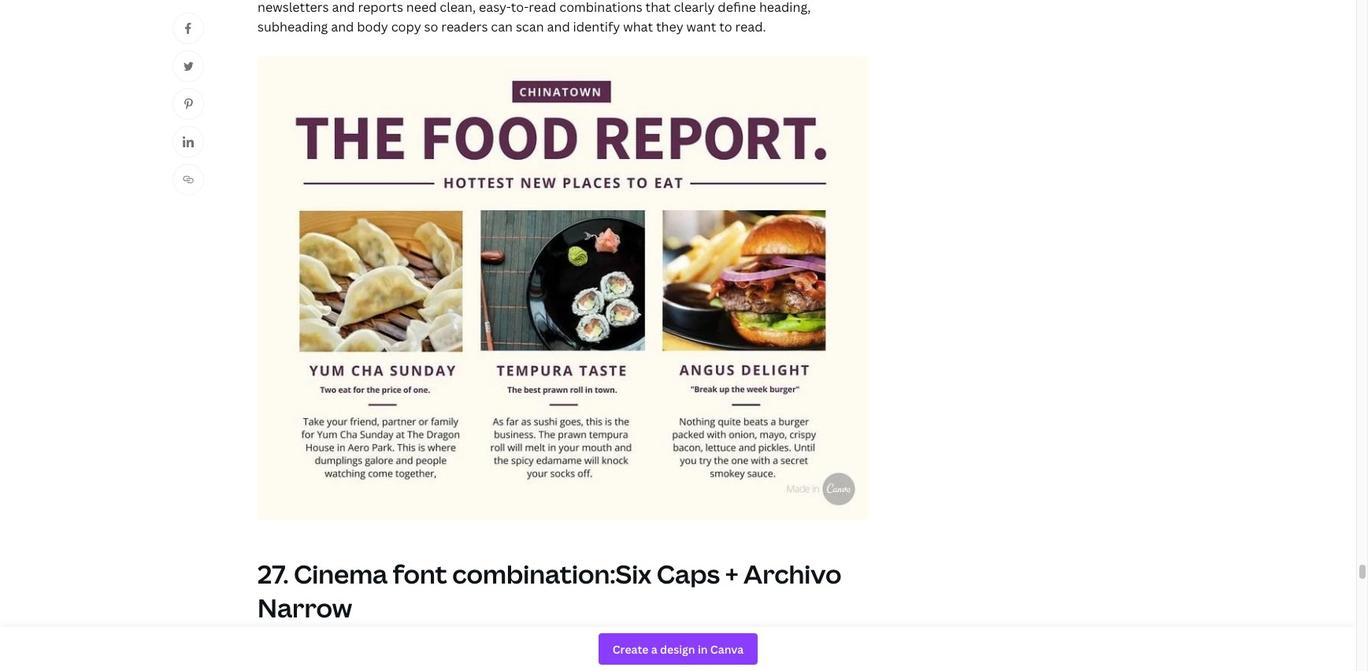 Task type: locate. For each thing, give the bounding box(es) containing it.
archivo
[[744, 557, 842, 591]]

cinema
[[294, 557, 388, 591]]



Task type: vqa. For each thing, say whether or not it's contained in the screenshot.
the topmost more
no



Task type: describe. For each thing, give the bounding box(es) containing it.
font
[[393, 557, 447, 591]]

caps
[[657, 557, 720, 591]]

27. cinema font combination:six caps + archivo narrow
[[258, 557, 842, 625]]

27.
[[258, 557, 289, 591]]

combination:six
[[452, 557, 652, 591]]

+
[[725, 557, 739, 591]]

narrow
[[258, 591, 352, 625]]



